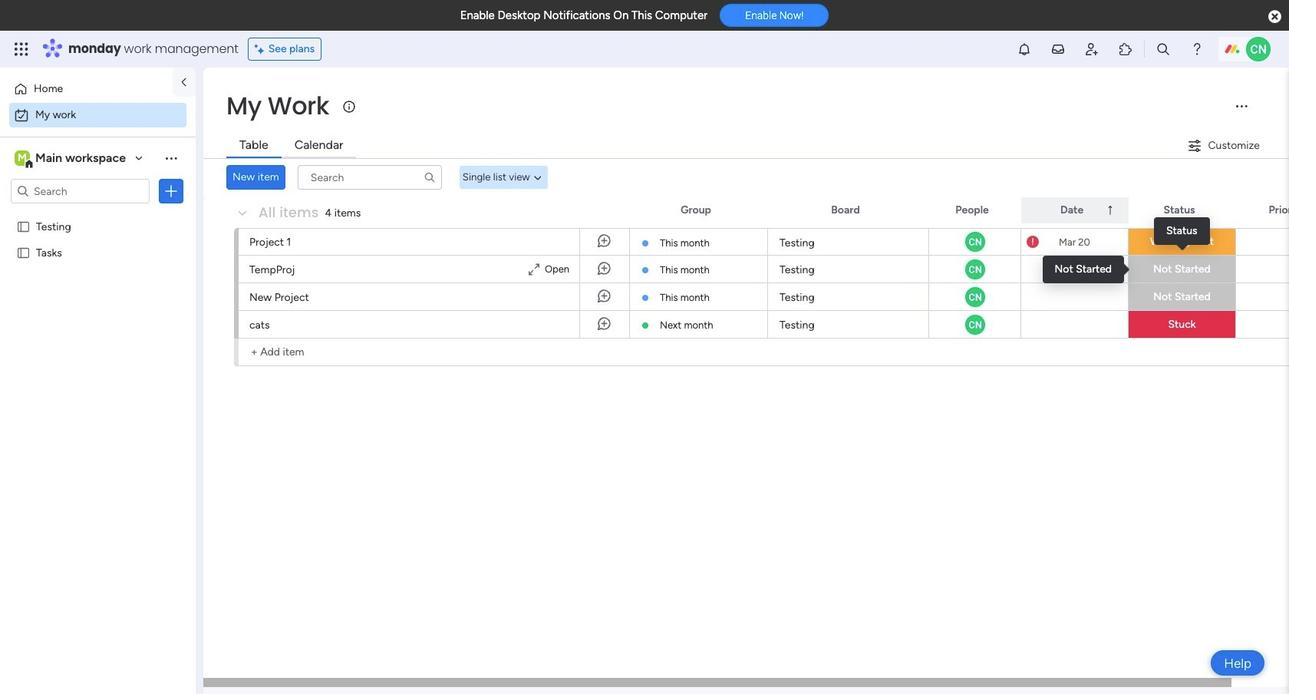 Task type: locate. For each thing, give the bounding box(es) containing it.
option
[[9, 77, 164, 101], [9, 103, 187, 127], [0, 212, 196, 215]]

monday marketplace image
[[1119, 41, 1134, 57]]

Search in workspace field
[[32, 182, 128, 200]]

0 vertical spatial option
[[9, 77, 164, 101]]

search image
[[424, 171, 436, 184]]

public board image
[[16, 245, 31, 260]]

sort image
[[1105, 204, 1117, 217]]

see plans image
[[255, 41, 268, 58]]

tab
[[226, 134, 282, 158], [282, 134, 357, 158]]

2 vertical spatial option
[[0, 212, 196, 215]]

options image
[[164, 184, 179, 199]]

dapulse close image
[[1269, 9, 1282, 25]]

tab list
[[226, 134, 357, 158]]

workspace image
[[15, 150, 30, 167]]

v2 overdue deadline image
[[1027, 235, 1040, 249]]

None search field
[[298, 165, 442, 190]]

list box
[[0, 210, 196, 473]]

2 tab from the left
[[282, 134, 357, 158]]

column header
[[1022, 197, 1129, 223]]

search everything image
[[1156, 41, 1172, 57]]

public board image
[[16, 219, 31, 233]]

workspace options image
[[164, 150, 179, 166]]

help image
[[1190, 41, 1205, 57]]



Task type: vqa. For each thing, say whether or not it's contained in the screenshot.
dapulse checkmark sign ICON
no



Task type: describe. For each thing, give the bounding box(es) containing it.
1 vertical spatial option
[[9, 103, 187, 127]]

notifications image
[[1017, 41, 1033, 57]]

select product image
[[14, 41, 29, 57]]

Filter dashboard by text search field
[[298, 165, 442, 190]]

workspace selection element
[[15, 149, 128, 169]]

menu image
[[1235, 98, 1250, 114]]

1 tab from the left
[[226, 134, 282, 158]]

invite members image
[[1085, 41, 1100, 57]]

cool name image
[[1247, 37, 1271, 61]]

update feed image
[[1051, 41, 1066, 57]]



